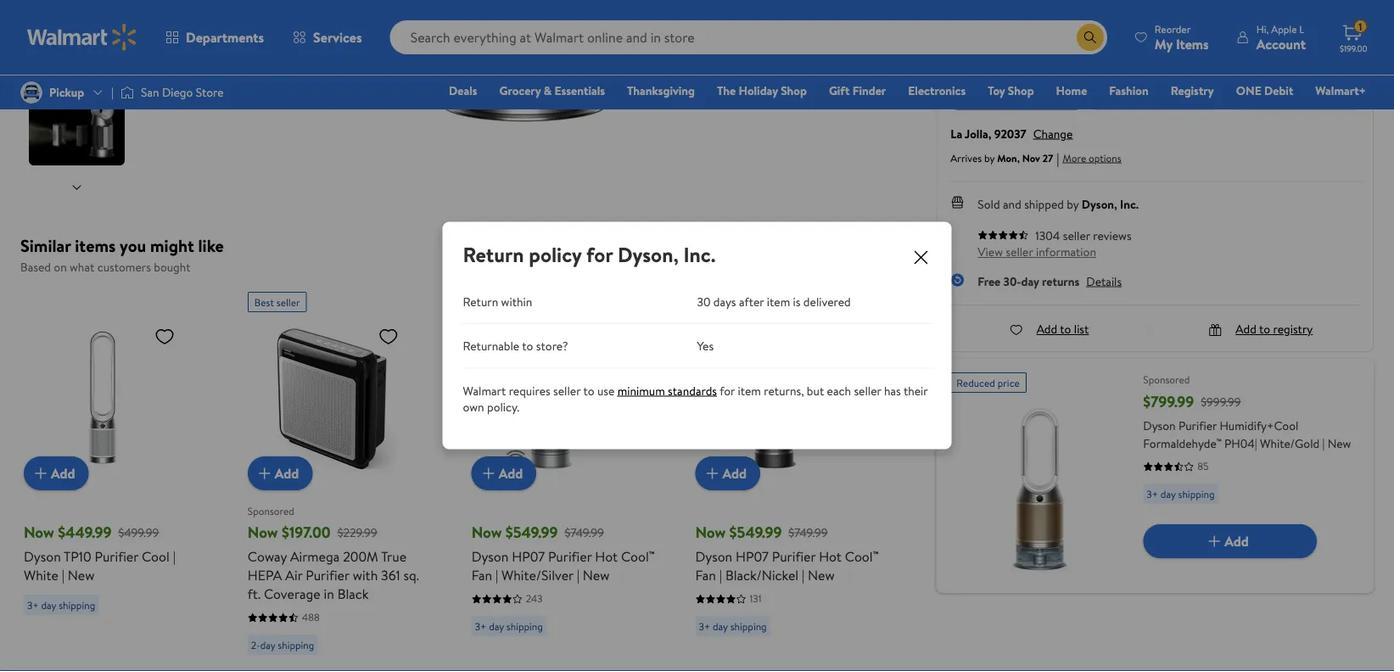 Task type: vqa. For each thing, say whether or not it's contained in the screenshot.
(black
no



Task type: locate. For each thing, give the bounding box(es) containing it.
next image image
[[70, 181, 84, 194]]

0 vertical spatial return
[[463, 241, 524, 269]]

1 vertical spatial free
[[978, 273, 1001, 289]]

available down intent image for delivery
[[1285, 69, 1322, 83]]

black left after
[[702, 294, 726, 309]]

for right policy
[[586, 241, 613, 269]]

30
[[697, 293, 711, 310]]

ft.
[[248, 584, 261, 603]]

sponsored inside sponsored now $197.00 $229.99 coway airmega 200m true hepa air purifier with 361 sq. ft. coverage in black
[[248, 503, 294, 518]]

1 horizontal spatial add to cart image
[[1204, 531, 1225, 551]]

0 horizontal spatial inc.
[[684, 241, 716, 269]]

seller down "4.4348 stars out of 5, based on 1304 seller reviews" element at the top of page
[[1006, 243, 1033, 260]]

1 product group from the left
[[24, 285, 210, 662]]

to for list
[[1060, 321, 1071, 337]]

one
[[1236, 82, 1262, 99]]

1 horizontal spatial shop
[[1008, 82, 1034, 99]]

cool™ for now $549.99 $749.99 dyson hp07 purifier hot   cool™ fan  | black/nickel | new
[[845, 547, 879, 566]]

new right white/silver
[[583, 566, 610, 584]]

grocery & essentials link
[[492, 81, 613, 100]]

purifier
[[1179, 417, 1217, 433], [95, 547, 138, 566], [548, 547, 592, 566], [772, 547, 816, 566], [306, 566, 349, 584]]

black
[[478, 294, 502, 309], [702, 294, 726, 309], [337, 584, 369, 603]]

sponsored up $799.99
[[1143, 372, 1190, 387]]

item
[[767, 293, 790, 310], [738, 382, 761, 399]]

return
[[463, 241, 524, 269], [463, 293, 498, 310]]

1 vertical spatial dyson,
[[618, 241, 679, 269]]

shipping down the 243
[[507, 619, 543, 633]]

2 not from the left
[[1265, 69, 1282, 83]]

intent image for pickup image
[[1142, 25, 1169, 52]]

hp07
[[512, 547, 545, 566], [736, 547, 769, 566]]

| left more
[[1057, 149, 1060, 167]]

1 horizontal spatial not
[[1265, 69, 1282, 83]]

1 vertical spatial inc.
[[684, 241, 716, 269]]

shop right the holiday
[[781, 82, 807, 99]]

0 horizontal spatial deal
[[534, 294, 553, 309]]

1 horizontal spatial available
[[1285, 69, 1322, 83]]

to for registry
[[1259, 321, 1271, 337]]

true
[[381, 547, 407, 566]]

hot inside now $549.99 $749.99 dyson hp07 purifier hot   cool™ fan  | white/silver | new
[[595, 547, 618, 566]]

0 horizontal spatial arrives
[[951, 151, 982, 165]]

0 horizontal spatial not
[[1127, 69, 1144, 83]]

nov right mon, at the right top of the page
[[1022, 151, 1040, 165]]

new inside now $549.99 $749.99 dyson hp07 purifier hot   cool™ fan  | black/nickel | new
[[808, 566, 835, 584]]

gift
[[829, 82, 850, 99]]

1 horizontal spatial free
[[1007, 82, 1026, 97]]

2 $749.99 from the left
[[789, 524, 828, 540]]

1 deal from the left
[[534, 294, 553, 309]]

return up return within
[[463, 241, 524, 269]]

0 horizontal spatial $549.99
[[506, 521, 558, 543]]

$749.99
[[565, 524, 604, 540], [789, 524, 828, 540]]

to left list
[[1060, 321, 1071, 337]]

add to favorites list, coway airmega 200m true hepa air purifier with 361 sq. ft. coverage in black image
[[378, 325, 399, 347]]

black right in
[[337, 584, 369, 603]]

arrives inside arrives by mon, nov 27 | more options
[[951, 151, 982, 165]]

return policy for dyson, inc.
[[463, 241, 716, 269]]

black for fourth product group
[[702, 294, 726, 309]]

$549.99 up white/silver
[[506, 521, 558, 543]]

add
[[1037, 321, 1058, 337], [1236, 321, 1257, 337], [51, 464, 75, 482], [275, 464, 299, 482], [499, 464, 523, 482], [723, 464, 747, 482], [1225, 532, 1249, 550]]

day down black/nickel
[[713, 619, 728, 633]]

0 horizontal spatial item
[[738, 382, 761, 399]]

1 horizontal spatial sponsored
[[1143, 372, 1190, 387]]

| right black/nickel
[[802, 566, 805, 584]]

0 vertical spatial inc.
[[1120, 196, 1139, 212]]

by inside arrives by mon, nov 27 | more options
[[985, 151, 995, 165]]

seller inside product group
[[276, 294, 300, 309]]

3+
[[1147, 486, 1158, 501], [27, 597, 39, 612], [475, 619, 487, 633], [699, 619, 710, 633]]

4.4348 stars out of 5, based on 1304 seller reviews element
[[978, 229, 1029, 240]]

0 vertical spatial add to cart image
[[254, 463, 275, 483]]

0 horizontal spatial hp07
[[512, 547, 545, 566]]

3+ day shipping down white
[[27, 597, 95, 612]]

0 horizontal spatial dyson,
[[618, 241, 679, 269]]

1 horizontal spatial black
[[478, 294, 502, 309]]

now up white/silver
[[472, 521, 502, 543]]

fan inside now $549.99 $749.99 dyson hp07 purifier hot   cool™ fan  | black/nickel | new
[[695, 566, 716, 584]]

change
[[1033, 125, 1073, 142]]

dyson inside the now $449.99 $499.99 dyson tp10 purifier cool | white | new
[[24, 547, 61, 566]]

1 cool™ from the left
[[621, 547, 655, 566]]

1 friday from the left
[[505, 294, 532, 309]]

delivery
[[1272, 53, 1315, 69]]

friday for dyson hp07 purifier hot   cool™ fan  | white/silver | new image
[[505, 294, 532, 309]]

minimum
[[618, 382, 665, 399]]

delivery not available
[[1265, 53, 1322, 83]]

dyson
[[1143, 417, 1176, 433], [24, 547, 61, 566], [472, 547, 509, 566], [695, 547, 733, 566]]

seller right requires
[[553, 382, 581, 399]]

add to cart image down 85
[[1204, 531, 1225, 551]]

standards
[[668, 382, 717, 399]]

purifier inside sponsored now $197.00 $229.99 coway airmega 200m true hepa air purifier with 361 sq. ft. coverage in black
[[306, 566, 349, 584]]

dyson purifier hot+cool™ gen1 hp10 - image 5 of 7 image
[[29, 66, 128, 165]]

jolla,
[[965, 125, 992, 142]]

toy shop
[[988, 82, 1034, 99]]

black friday deal
[[478, 294, 553, 309], [702, 294, 777, 309]]

fan inside now $549.99 $749.99 dyson hp07 purifier hot   cool™ fan  | white/silver | new
[[472, 566, 492, 584]]

purifier inside now $549.99 $749.99 dyson hp07 purifier hot   cool™ fan  | black/nickel | new
[[772, 547, 816, 566]]

debit
[[1265, 82, 1294, 99]]

to
[[1060, 321, 1071, 337], [1259, 321, 1271, 337], [522, 338, 533, 354], [583, 382, 594, 399]]

list
[[1074, 321, 1089, 337]]

0 vertical spatial nov
[[1018, 69, 1036, 83]]

day down white
[[41, 597, 56, 612]]

add to cart image for best seller
[[254, 463, 275, 483]]

inc. up 30
[[684, 241, 716, 269]]

$549.99 inside now $549.99 $749.99 dyson hp07 purifier hot   cool™ fan  | black/nickel | new
[[730, 521, 782, 543]]

seller left 'has'
[[854, 382, 881, 399]]

1 shop from the left
[[781, 82, 807, 99]]

friday up the returnable to store?
[[505, 294, 532, 309]]

3+ day shipping down the 131
[[699, 619, 767, 633]]

1 $749.99 from the left
[[565, 524, 604, 540]]

2 friday from the left
[[729, 294, 756, 309]]

hot right white/silver
[[595, 547, 618, 566]]

purifier inside the now $449.99 $499.99 dyson tp10 purifier cool | white | new
[[95, 547, 138, 566]]

0 vertical spatial arrives
[[984, 69, 1015, 83]]

free left "30-"
[[978, 273, 1001, 289]]

1 add to cart image from the left
[[31, 463, 51, 483]]

488
[[302, 610, 320, 624]]

27 left home
[[1039, 69, 1049, 83]]

product group containing now $449.99
[[24, 285, 210, 662]]

$749.99 up white/silver
[[565, 524, 604, 540]]

1 black friday deal from the left
[[478, 294, 553, 309]]

days
[[714, 293, 736, 310]]

add to cart image for dyson hp07 purifier hot   cool™ fan  | white/silver | new image
[[478, 463, 499, 483]]

has
[[884, 382, 901, 399]]

1 horizontal spatial arrives
[[984, 69, 1015, 83]]

| right white/gold
[[1323, 435, 1325, 451]]

for right standards
[[720, 382, 735, 399]]

shop
[[781, 82, 807, 99], [1008, 82, 1034, 99]]

grocery
[[499, 82, 541, 99]]

1 vertical spatial sponsored
[[248, 503, 294, 518]]

deal for dyson hp07 purifier hot   cool™ fan  | black/nickel | new image
[[758, 294, 777, 309]]

return left within
[[463, 293, 498, 310]]

1 vertical spatial for
[[720, 382, 735, 399]]

$749.99 inside now $549.99 $749.99 dyson hp07 purifier hot   cool™ fan  | black/nickel | new
[[789, 524, 828, 540]]

seller right 1304
[[1063, 227, 1090, 243]]

now inside now $549.99 $749.99 dyson hp07 purifier hot   cool™ fan  | black/nickel | new
[[695, 521, 726, 543]]

one debit link
[[1229, 81, 1301, 100]]

2 add to cart image from the left
[[478, 463, 499, 483]]

after
[[739, 293, 764, 310]]

what
[[70, 259, 94, 275]]

1 horizontal spatial add to cart image
[[478, 463, 499, 483]]

purifier inside the sponsored $799.99 $999.99 dyson purifier humidify+cool formaldehyde™ ph04| white/gold | new
[[1179, 417, 1217, 433]]

the
[[717, 82, 736, 99]]

humidify+cool
[[1220, 417, 1299, 433]]

3+ day shipping
[[1147, 486, 1215, 501], [27, 597, 95, 612], [475, 619, 543, 633], [699, 619, 767, 633]]

now inside the now $449.99 $499.99 dyson tp10 purifier cool | white | new
[[24, 521, 54, 543]]

1 horizontal spatial by
[[1067, 196, 1079, 212]]

purifier inside now $549.99 $749.99 dyson hp07 purifier hot   cool™ fan  | white/silver | new
[[548, 547, 592, 566]]

| right cool
[[173, 547, 176, 566]]

1 vertical spatial 27
[[1043, 151, 1053, 165]]

0 horizontal spatial sponsored
[[248, 503, 294, 518]]

0 vertical spatial free
[[1007, 82, 1026, 97]]

2 fan from the left
[[695, 566, 716, 584]]

hot for now $549.99 $749.99 dyson hp07 purifier hot   cool™ fan  | black/nickel | new
[[819, 547, 842, 566]]

to left store? at the bottom left of page
[[522, 338, 533, 354]]

$449.99
[[58, 521, 112, 543]]

tp10
[[64, 547, 91, 566]]

intent image for shipping image
[[1003, 25, 1030, 52]]

1 horizontal spatial fan
[[695, 566, 716, 584]]

2 now from the left
[[248, 521, 278, 543]]

1304 seller reviews
[[1036, 227, 1132, 243]]

2 horizontal spatial add to cart image
[[702, 463, 723, 483]]

sponsored
[[1143, 372, 1190, 387], [248, 503, 294, 518]]

0 horizontal spatial friday
[[505, 294, 532, 309]]

intent image for delivery image
[[1280, 25, 1307, 52]]

returnable to store?
[[463, 338, 568, 354]]

by left mon, at the right top of the page
[[985, 151, 995, 165]]

$549.99 for now $549.99 $749.99 dyson hp07 purifier hot   cool™ fan  | black/nickel | new
[[730, 521, 782, 543]]

0 horizontal spatial $749.99
[[565, 524, 604, 540]]

2 deal from the left
[[758, 294, 777, 309]]

add button down for item returns, but each seller has their own policy.
[[695, 456, 760, 490]]

finder
[[853, 82, 886, 99]]

dyson purifier humidify+cool formaldehyde™ ph04| white/gold | new image
[[950, 399, 1130, 579]]

new right black/nickel
[[808, 566, 835, 584]]

seller
[[1063, 227, 1090, 243], [1006, 243, 1033, 260], [276, 294, 300, 309], [553, 382, 581, 399], [854, 382, 881, 399]]

purifier for now $449.99 $499.99 dyson tp10 purifier cool | white | new
[[95, 547, 138, 566]]

$749.99 inside now $549.99 $749.99 dyson hp07 purifier hot   cool™ fan  | white/silver | new
[[565, 524, 604, 540]]

available for delivery
[[1285, 69, 1322, 83]]

0 horizontal spatial free
[[978, 273, 1001, 289]]

1 vertical spatial item
[[738, 382, 761, 399]]

add button up $197.00
[[248, 456, 313, 490]]

cool™ for now $549.99 $749.99 dyson hp07 purifier hot   cool™ fan  | white/silver | new
[[621, 547, 655, 566]]

1 horizontal spatial cool™
[[845, 547, 879, 566]]

hp07 inside now $549.99 $749.99 dyson hp07 purifier hot   cool™ fan  | black/nickel | new
[[736, 547, 769, 566]]

sponsored now $197.00 $229.99 coway airmega 200m true hepa air purifier with 361 sq. ft. coverage in black
[[248, 503, 419, 603]]

fashion
[[1109, 82, 1149, 99]]

new right white
[[68, 566, 95, 584]]

2 horizontal spatial black
[[702, 294, 726, 309]]

0 horizontal spatial black
[[337, 584, 369, 603]]

2 available from the left
[[1285, 69, 1322, 83]]

reduced
[[957, 375, 995, 390]]

now up coway
[[248, 521, 278, 543]]

1 horizontal spatial hp07
[[736, 547, 769, 566]]

add to cart image
[[31, 463, 51, 483], [478, 463, 499, 483], [702, 463, 723, 483]]

1 horizontal spatial dyson,
[[1082, 196, 1117, 212]]

fan left black/nickel
[[695, 566, 716, 584]]

0 horizontal spatial shop
[[781, 82, 807, 99]]

for
[[586, 241, 613, 269], [720, 382, 735, 399]]

information
[[1036, 243, 1096, 260]]

fan left white/silver
[[472, 566, 492, 584]]

dyson inside now $549.99 $749.99 dyson hp07 purifier hot   cool™ fan  | white/silver | new
[[472, 547, 509, 566]]

now up black/nickel
[[695, 521, 726, 543]]

return policy for dyson, inc. dialog
[[443, 222, 952, 449]]

1 fan from the left
[[472, 566, 492, 584]]

seller right best on the top
[[276, 294, 300, 309]]

nov inside arrives by mon, nov 27 | more options
[[1022, 151, 1040, 165]]

1 vertical spatial nov
[[1022, 151, 1040, 165]]

1 horizontal spatial for
[[720, 382, 735, 399]]

1 $549.99 from the left
[[506, 521, 558, 543]]

0 vertical spatial item
[[767, 293, 790, 310]]

4 now from the left
[[695, 521, 726, 543]]

to left the use
[[583, 382, 594, 399]]

0 horizontal spatial available
[[1146, 69, 1184, 83]]

shipping
[[1178, 486, 1215, 501], [59, 597, 95, 612], [507, 619, 543, 633], [730, 619, 767, 633], [278, 637, 314, 652]]

1 horizontal spatial black friday deal
[[702, 294, 777, 309]]

2-
[[251, 637, 260, 652]]

dyson for now $449.99 $499.99 dyson tp10 purifier cool | white | new
[[24, 547, 61, 566]]

2 $549.99 from the left
[[730, 521, 782, 543]]

2 black friday deal from the left
[[702, 294, 777, 309]]

not inside pickup not available
[[1127, 69, 1144, 83]]

new right white/gold
[[1328, 435, 1351, 451]]

now inside now $549.99 $749.99 dyson hp07 purifier hot   cool™ fan  | white/silver | new
[[472, 521, 502, 543]]

sponsored inside the sponsored $799.99 $999.99 dyson purifier humidify+cool formaldehyde™ ph04| white/gold | new
[[1143, 372, 1190, 387]]

dyson for now $549.99 $749.99 dyson hp07 purifier hot   cool™ fan  | white/silver | new
[[472, 547, 509, 566]]

the holiday shop
[[717, 82, 807, 99]]

1 return from the top
[[463, 241, 524, 269]]

2 hot from the left
[[819, 547, 842, 566]]

now up white
[[24, 521, 54, 543]]

1 not from the left
[[1127, 69, 1144, 83]]

1 vertical spatial add to cart image
[[1204, 531, 1225, 551]]

hot inside now $549.99 $749.99 dyson hp07 purifier hot   cool™ fan  | black/nickel | new
[[819, 547, 842, 566]]

day
[[1021, 273, 1039, 289], [1161, 486, 1176, 501], [41, 597, 56, 612], [489, 619, 504, 633], [713, 619, 728, 633], [260, 637, 275, 652]]

add button up $449.99
[[24, 456, 89, 490]]

available down intent image for pickup
[[1146, 69, 1184, 83]]

1 horizontal spatial friday
[[729, 294, 756, 309]]

0 vertical spatial 27
[[1039, 69, 1049, 83]]

deal for dyson hp07 purifier hot   cool™ fan  | white/silver | new image
[[534, 294, 553, 309]]

dyson inside now $549.99 $749.99 dyson hp07 purifier hot   cool™ fan  | black/nickel | new
[[695, 547, 733, 566]]

2 shop from the left
[[1008, 82, 1034, 99]]

0 horizontal spatial for
[[586, 241, 613, 269]]

purifier for now $549.99 $749.99 dyson hp07 purifier hot   cool™ fan  | black/nickel | new
[[772, 547, 816, 566]]

0 horizontal spatial add to cart image
[[31, 463, 51, 483]]

by right shipped
[[1067, 196, 1079, 212]]

0 vertical spatial by
[[985, 151, 995, 165]]

1 vertical spatial return
[[463, 293, 498, 310]]

item left returns,
[[738, 382, 761, 399]]

200m
[[343, 547, 378, 566]]

la jolla, 92037 change
[[951, 125, 1073, 142]]

now for now $449.99 $499.99 dyson tp10 purifier cool | white | new
[[24, 521, 54, 543]]

similar items you might like based on what customers bought
[[20, 234, 224, 275]]

best
[[254, 294, 274, 309]]

friday right 30
[[729, 294, 756, 309]]

next slide for similar items you might like list image
[[862, 366, 902, 407]]

available inside pickup not available
[[1146, 69, 1184, 83]]

30-
[[1004, 273, 1021, 289]]

airmega
[[290, 547, 340, 566]]

2 return from the top
[[463, 293, 498, 310]]

85
[[1198, 459, 1209, 473]]

free right the 'toy'
[[1007, 82, 1026, 97]]

own
[[463, 399, 484, 415]]

1 now from the left
[[24, 521, 54, 543]]

nov right the 'toy'
[[1018, 69, 1036, 83]]

$549.99 up black/nickel
[[730, 521, 782, 543]]

cool™ inside now $549.99 $749.99 dyson hp07 purifier hot   cool™ fan  | white/silver | new
[[621, 547, 655, 566]]

now $549.99 $749.99 dyson hp07 purifier hot   cool™ fan  | black/nickel | new
[[695, 521, 879, 584]]

purifier for now $549.99 $749.99 dyson hp07 purifier hot   cool™ fan  | white/silver | new
[[548, 547, 592, 566]]

1 horizontal spatial $549.99
[[730, 521, 782, 543]]

white/silver
[[502, 566, 574, 584]]

1 vertical spatial arrives
[[951, 151, 982, 165]]

returns,
[[764, 382, 804, 399]]

shop right the 'toy'
[[1008, 82, 1034, 99]]

1 horizontal spatial deal
[[758, 294, 777, 309]]

thanksgiving link
[[620, 81, 703, 100]]

now $549.99 $749.99 dyson hp07 purifier hot   cool™ fan  | white/silver | new
[[472, 521, 655, 584]]

add button down policy.
[[472, 456, 537, 490]]

1 hp07 from the left
[[512, 547, 545, 566]]

3 now from the left
[[472, 521, 502, 543]]

0 horizontal spatial add to cart image
[[254, 463, 275, 483]]

0 horizontal spatial fan
[[472, 566, 492, 584]]

bought
[[154, 259, 191, 275]]

hot right black/nickel
[[819, 547, 842, 566]]

2-day shipping
[[251, 637, 314, 652]]

item left is
[[767, 293, 790, 310]]

0 horizontal spatial hot
[[595, 547, 618, 566]]

cool
[[142, 547, 170, 566]]

shipping down tp10
[[59, 597, 95, 612]]

dyson purifier hot+cool™ gen1 hp10 - image 4 of 7 image
[[29, 0, 128, 56]]

seller for 1304
[[1063, 227, 1090, 243]]

3 add to cart image from the left
[[702, 463, 723, 483]]

4 product group from the left
[[695, 285, 882, 662]]

$549.99 inside now $549.99 $749.99 dyson hp07 purifier hot   cool™ fan  | white/silver | new
[[506, 521, 558, 543]]

to for store?
[[522, 338, 533, 354]]

hp07 for now $549.99 $749.99 dyson hp07 purifier hot   cool™ fan  | black/nickel | new
[[736, 547, 769, 566]]

hp07 inside now $549.99 $749.99 dyson hp07 purifier hot   cool™ fan  | white/silver | new
[[512, 547, 545, 566]]

item inside for item returns, but each seller has their own policy.
[[738, 382, 761, 399]]

0 horizontal spatial black friday deal
[[478, 294, 553, 309]]

$499.99
[[118, 524, 159, 540]]

1 horizontal spatial $749.99
[[789, 524, 828, 540]]

fan for now $549.99 $749.99 dyson hp07 purifier hot   cool™ fan  | white/silver | new
[[472, 566, 492, 584]]

cool™
[[621, 547, 655, 566], [845, 547, 879, 566]]

available inside delivery not available
[[1285, 69, 1322, 83]]

air
[[285, 566, 302, 584]]

shipping
[[994, 53, 1039, 69]]

deal left is
[[758, 294, 777, 309]]

sponsored for $799.99
[[1143, 372, 1190, 387]]

add to cart image for dyson hp07 purifier hot   cool™ fan  | black/nickel | new image
[[702, 463, 723, 483]]

2 hp07 from the left
[[736, 547, 769, 566]]

1 vertical spatial by
[[1067, 196, 1079, 212]]

best seller
[[254, 294, 300, 309]]

1 available from the left
[[1146, 69, 1184, 83]]

product group
[[24, 285, 210, 662], [248, 285, 434, 662], [472, 285, 658, 662], [695, 285, 882, 662]]

not inside delivery not available
[[1265, 69, 1282, 83]]

now inside sponsored now $197.00 $229.99 coway airmega 200m true hepa air purifier with 361 sq. ft. coverage in black
[[248, 521, 278, 543]]

walmart
[[463, 382, 506, 399]]

sold
[[978, 196, 1000, 212]]

2 product group from the left
[[248, 285, 434, 662]]

$749.99 up black/nickel
[[789, 524, 828, 540]]

add button for third product group from left
[[472, 456, 537, 490]]

deal right within
[[534, 294, 553, 309]]

1 hot from the left
[[595, 547, 618, 566]]

day down white/silver
[[489, 619, 504, 633]]

0 horizontal spatial cool™
[[621, 547, 655, 566]]

sponsored up $197.00
[[248, 503, 294, 518]]

black up returnable
[[478, 294, 502, 309]]

0 vertical spatial dyson,
[[1082, 196, 1117, 212]]

add to cart image
[[254, 463, 275, 483], [1204, 531, 1225, 551]]

add to cart image up coway
[[254, 463, 275, 483]]

0 horizontal spatial by
[[985, 151, 995, 165]]

arrives
[[984, 69, 1015, 83], [951, 151, 982, 165]]

hp07 up the 243
[[512, 547, 545, 566]]

options
[[1089, 151, 1122, 165]]

sponsored for now
[[248, 503, 294, 518]]

to left registry
[[1259, 321, 1271, 337]]

27 down "change"
[[1043, 151, 1053, 165]]

black friday deal for dyson hp07 purifier hot   cool™ fan  | white/silver | new image
[[478, 294, 553, 309]]

hp07 up the 131
[[736, 547, 769, 566]]

available for pickup
[[1146, 69, 1184, 83]]

black for third product group from left
[[478, 294, 502, 309]]

dyson tp10 purifier cool | white | new image
[[24, 319, 182, 477]]

0 vertical spatial sponsored
[[1143, 372, 1190, 387]]

2 cool™ from the left
[[845, 547, 879, 566]]

not
[[1127, 69, 1144, 83], [1265, 69, 1282, 83]]

1 horizontal spatial hot
[[819, 547, 842, 566]]

inc. up reviews
[[1120, 196, 1139, 212]]

dyson inside the sponsored $799.99 $999.99 dyson purifier humidify+cool formaldehyde™ ph04| white/gold | new
[[1143, 417, 1176, 433]]

cool™ inside now $549.99 $749.99 dyson hp07 purifier hot   cool™ fan  | black/nickel | new
[[845, 547, 879, 566]]



Task type: describe. For each thing, give the bounding box(es) containing it.
dyson for sponsored $799.99 $999.99 dyson purifier humidify+cool formaldehyde™ ph04| white/gold | new
[[1143, 417, 1176, 433]]

131
[[750, 591, 762, 606]]

$799.99
[[1143, 391, 1194, 412]]

view seller information
[[978, 243, 1096, 260]]

coway
[[248, 547, 287, 566]]

close dialog image
[[911, 247, 931, 268]]

details button
[[1087, 273, 1122, 289]]

add button down 85
[[1143, 524, 1317, 558]]

inc. inside dialog
[[684, 241, 716, 269]]

Search search field
[[390, 20, 1107, 54]]

now for now $549.99 $749.99 dyson hp07 purifier hot   cool™ fan  | black/nickel | new
[[695, 521, 726, 543]]

day down the view seller information
[[1021, 273, 1039, 289]]

not for delivery
[[1265, 69, 1282, 83]]

in
[[324, 584, 334, 603]]

walmart image
[[27, 24, 137, 51]]

day down formaldehyde™
[[1161, 486, 1176, 501]]

$749.99 for now $549.99 $749.99 dyson hp07 purifier hot   cool™ fan  | white/silver | new
[[565, 524, 604, 540]]

policy.
[[487, 399, 520, 415]]

walmart requires seller to use minimum standards
[[463, 382, 717, 399]]

mon,
[[997, 151, 1020, 165]]

sq.
[[403, 566, 419, 584]]

dyson for now $549.99 $749.99 dyson hp07 purifier hot   cool™ fan  | black/nickel | new
[[695, 547, 733, 566]]

essentials
[[555, 82, 605, 99]]

delivered
[[804, 293, 851, 310]]

seller for best
[[276, 294, 300, 309]]

fashion link
[[1102, 81, 1156, 100]]

registry link
[[1163, 81, 1222, 100]]

add to registry
[[1236, 321, 1313, 337]]

might
[[150, 234, 194, 258]]

use
[[597, 382, 615, 399]]

day down 'ft.'
[[260, 637, 275, 652]]

requires
[[509, 382, 551, 399]]

3 product group from the left
[[472, 285, 658, 662]]

3+ day shipping down the 243
[[475, 619, 543, 633]]

&
[[544, 82, 552, 99]]

shipping down the 131
[[730, 619, 767, 633]]

deals
[[449, 82, 477, 99]]

1
[[1359, 19, 1362, 34]]

dyson hp07 purifier hot   cool™ fan  | white/silver | new image
[[472, 319, 629, 477]]

| left white/silver
[[496, 566, 498, 584]]

$199.00
[[1340, 42, 1368, 54]]

return for return within
[[463, 293, 498, 310]]

1 horizontal spatial inc.
[[1120, 196, 1139, 212]]

toy shop link
[[980, 81, 1042, 100]]

but
[[807, 382, 824, 399]]

one debit
[[1236, 82, 1294, 99]]

$549.99 for now $549.99 $749.99 dyson hp07 purifier hot   cool™ fan  | white/silver | new
[[506, 521, 558, 543]]

ph04|
[[1225, 435, 1257, 451]]

similar
[[20, 234, 71, 258]]

new inside the sponsored $799.99 $999.99 dyson purifier humidify+cool formaldehyde™ ph04| white/gold | new
[[1328, 435, 1351, 451]]

not for pickup
[[1127, 69, 1144, 83]]

electronics link
[[901, 81, 974, 100]]

now for now $549.99 $749.99 dyson hp07 purifier hot   cool™ fan  | white/silver | new
[[472, 521, 502, 543]]

3+ day shipping down 85
[[1147, 486, 1215, 501]]

more
[[1063, 151, 1086, 165]]

white/gold
[[1260, 435, 1320, 451]]

add to list
[[1037, 321, 1089, 337]]

shipping down 85
[[1178, 486, 1215, 501]]

27 inside arrives by mon, nov 27 | more options
[[1043, 151, 1053, 165]]

hepa
[[248, 566, 282, 584]]

gift finder
[[829, 82, 886, 99]]

view seller information link
[[978, 243, 1096, 260]]

you
[[120, 234, 146, 258]]

return within
[[463, 293, 532, 310]]

$229.99
[[337, 524, 377, 540]]

243
[[526, 591, 543, 606]]

| inside the sponsored $799.99 $999.99 dyson purifier humidify+cool formaldehyde™ ph04| white/gold | new
[[1323, 435, 1325, 451]]

policy
[[529, 241, 582, 269]]

fan for now $549.99 $749.99 dyson hp07 purifier hot   cool™ fan  | black/nickel | new
[[695, 566, 716, 584]]

30 days after item is delivered
[[697, 293, 851, 310]]

la
[[951, 125, 962, 142]]

$999.99
[[1201, 393, 1241, 410]]

customers
[[97, 259, 151, 275]]

details
[[1087, 273, 1122, 289]]

product group containing now $197.00
[[248, 285, 434, 662]]

seller for view
[[1006, 243, 1033, 260]]

nov inside shipping arrives nov 27 free
[[1018, 69, 1036, 83]]

$749.99 for now $549.99 $749.99 dyson hp07 purifier hot   cool™ fan  | black/nickel | new
[[789, 524, 828, 540]]

27 inside shipping arrives nov 27 free
[[1039, 69, 1049, 83]]

registry
[[1171, 82, 1214, 99]]

Walmart Site-Wide search field
[[390, 20, 1107, 54]]

arrives inside shipping arrives nov 27 free
[[984, 69, 1015, 83]]

for inside for item returns, but each seller has their own policy.
[[720, 382, 735, 399]]

add button for fourth product group
[[695, 456, 760, 490]]

add button for product group containing now $197.00
[[248, 456, 313, 490]]

| left black/nickel
[[719, 566, 722, 584]]

0 vertical spatial for
[[586, 241, 613, 269]]

yes
[[697, 338, 714, 354]]

add to cart image for reduced price
[[1204, 531, 1225, 551]]

| right white/silver
[[577, 566, 580, 584]]

shipping arrives nov 27 free
[[984, 53, 1049, 97]]

361
[[381, 566, 400, 584]]

pickup not available
[[1127, 53, 1184, 83]]

new inside now $549.99 $749.99 dyson hp07 purifier hot   cool™ fan  | white/silver | new
[[583, 566, 610, 584]]

1 horizontal spatial item
[[767, 293, 790, 310]]

on
[[54, 259, 67, 275]]

toy
[[988, 82, 1005, 99]]

seller inside for item returns, but each seller has their own policy.
[[854, 382, 881, 399]]

shop inside "link"
[[781, 82, 807, 99]]

coverage
[[264, 584, 321, 603]]

add to list button
[[1010, 321, 1089, 337]]

shipping down 488
[[278, 637, 314, 652]]

92037
[[994, 125, 1027, 142]]

holiday
[[739, 82, 778, 99]]

price
[[998, 375, 1020, 390]]

shipped
[[1024, 196, 1064, 212]]

the holiday shop link
[[709, 81, 815, 100]]

| right white
[[62, 566, 65, 584]]

add to favorites list, dyson tp10 purifier cool | white | new image
[[154, 325, 175, 347]]

each
[[827, 382, 851, 399]]

black/nickel
[[725, 566, 799, 584]]

change button
[[1033, 125, 1073, 142]]

based
[[20, 259, 51, 275]]

deals link
[[441, 81, 485, 100]]

items
[[75, 234, 116, 258]]

is
[[793, 293, 801, 310]]

within
[[501, 293, 532, 310]]

hp07 for now $549.99 $749.99 dyson hp07 purifier hot   cool™ fan  | white/silver | new
[[512, 547, 545, 566]]

now $449.99 $499.99 dyson tp10 purifier cool | white | new
[[24, 521, 176, 584]]

walmart+ link
[[1308, 81, 1374, 100]]

new inside the now $449.99 $499.99 dyson tp10 purifier cool | white | new
[[68, 566, 95, 584]]

dyson, inside dialog
[[618, 241, 679, 269]]

free 30-day returns details
[[978, 273, 1122, 289]]

black friday deal for dyson hp07 purifier hot   cool™ fan  | black/nickel | new image
[[702, 294, 777, 309]]

and
[[1003, 196, 1022, 212]]

their
[[904, 382, 928, 399]]

hot for now $549.99 $749.99 dyson hp07 purifier hot   cool™ fan  | white/silver | new
[[595, 547, 618, 566]]

sold and shipped by dyson, inc.
[[978, 196, 1139, 212]]

sponsored $799.99 $999.99 dyson purifier humidify+cool formaldehyde™ ph04| white/gold | new
[[1143, 372, 1351, 451]]

minimum standards link
[[618, 382, 717, 399]]

black inside sponsored now $197.00 $229.99 coway airmega 200m true hepa air purifier with 361 sq. ft. coverage in black
[[337, 584, 369, 603]]

dyson hp07 purifier hot   cool™ fan  | black/nickel | new image
[[695, 319, 853, 477]]

free inside shipping arrives nov 27 free
[[1007, 82, 1026, 97]]

coway airmega 200m true hepa air purifier with 361 sq. ft. coverage in black image
[[248, 319, 406, 477]]

friday for dyson hp07 purifier hot   cool™ fan  | black/nickel | new image
[[729, 294, 756, 309]]

returnable
[[463, 338, 520, 354]]

1304
[[1036, 227, 1060, 243]]

reduced price
[[957, 375, 1020, 390]]

home link
[[1049, 81, 1095, 100]]

return for return policy for dyson, inc.
[[463, 241, 524, 269]]



